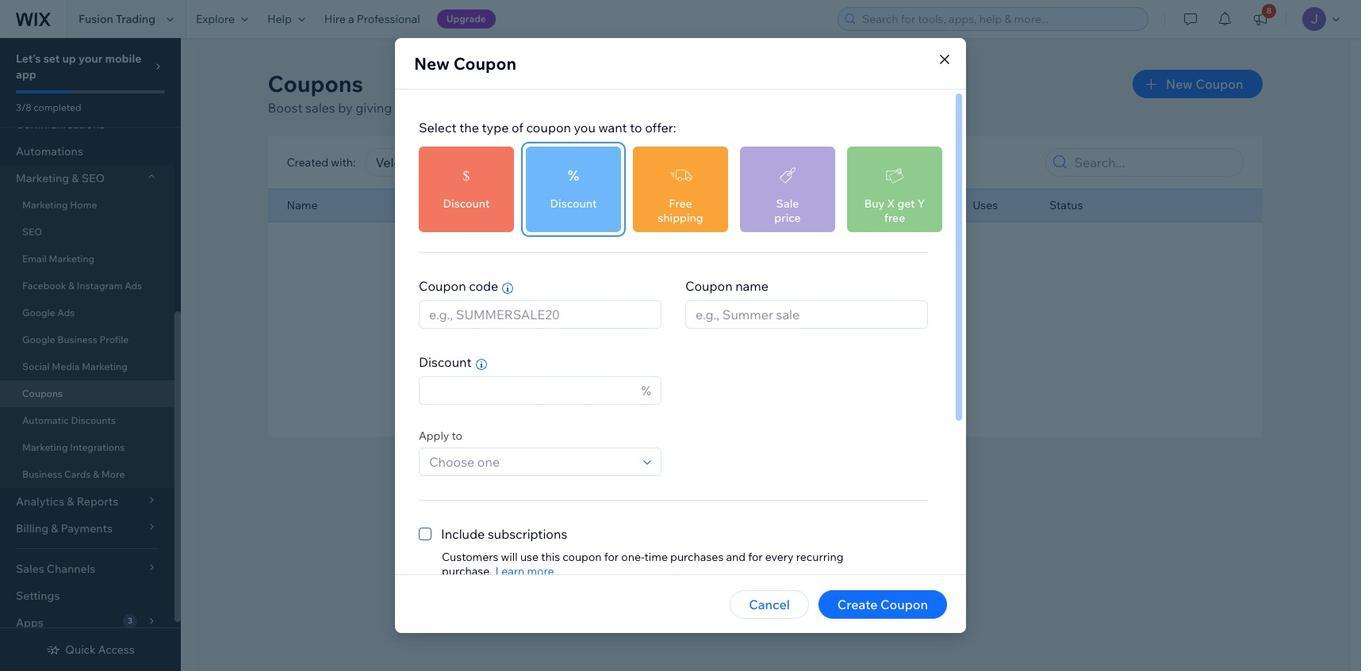 Task type: describe. For each thing, give the bounding box(es) containing it.
include
[[441, 527, 485, 543]]

discount for %
[[550, 197, 597, 211]]

customers
[[442, 551, 499, 565]]

2 for from the left
[[748, 551, 763, 565]]

code
[[469, 278, 498, 294]]

e.g., SUMMERSALE20 field
[[424, 301, 656, 328]]

learn inside coupons boost sales by giving customers special offers and discounts. learn more about coupons
[[631, 100, 664, 116]]

marketing integrations
[[22, 442, 125, 454]]

8 button
[[1243, 0, 1278, 38]]

learn more
[[495, 565, 554, 579]]

up
[[62, 52, 76, 66]]

special
[[460, 100, 502, 116]]

more
[[101, 469, 125, 481]]

learn more link
[[495, 565, 554, 579]]

type
[[681, 198, 706, 213]]

fusion
[[79, 12, 113, 26]]

business cards & more link
[[0, 462, 175, 489]]

help button
[[258, 0, 315, 38]]

media
[[52, 361, 80, 373]]

cards
[[64, 469, 91, 481]]

coupons boost sales by giving customers special offers and discounts. learn more about coupons
[[268, 70, 789, 116]]

customers
[[395, 100, 457, 116]]

business cards & more
[[22, 469, 125, 481]]

0 vertical spatial business
[[57, 334, 97, 346]]

free shipping
[[658, 197, 703, 225]]

1 vertical spatial more
[[527, 565, 554, 579]]

coupon left name
[[685, 278, 733, 294]]

your
[[79, 52, 103, 66]]

google business profile
[[22, 334, 129, 346]]

8
[[1267, 6, 1272, 16]]

e.g., Summer sale field
[[691, 301, 923, 328]]

upgrade button
[[437, 10, 496, 29]]

and inside coupons boost sales by giving customers special offers and discounts. learn more about coupons
[[542, 100, 564, 116]]

y
[[918, 197, 925, 211]]

1 horizontal spatial to
[[630, 120, 642, 136]]

free
[[884, 211, 905, 225]]

customers will use this coupon for one-time purchases and for every recurring purchase.
[[442, 551, 844, 579]]

and inside customers will use this coupon for one-time purchases and for every recurring purchase.
[[726, 551, 746, 565]]

time
[[645, 551, 668, 565]]

new inside button
[[1166, 76, 1193, 92]]

settings link
[[0, 583, 175, 610]]

access
[[98, 643, 135, 658]]

get
[[898, 197, 915, 211]]

you
[[574, 120, 596, 136]]

email marketing
[[22, 253, 95, 265]]

email marketing link
[[0, 246, 175, 273]]

seo inside marketing & seo 'popup button'
[[81, 171, 105, 186]]

hire
[[324, 12, 346, 26]]

integrations
[[70, 442, 125, 454]]

status
[[1050, 198, 1083, 213]]

$
[[463, 167, 470, 184]]

discounts
[[71, 415, 116, 427]]

use
[[520, 551, 539, 565]]

3/8
[[16, 102, 31, 113]]

let's set up your mobile app
[[16, 52, 142, 82]]

create coupon button
[[819, 591, 947, 620]]

the
[[459, 120, 479, 136]]

& for facebook
[[68, 280, 75, 292]]

social
[[22, 361, 50, 373]]

coupons for coupons
[[22, 388, 63, 400]]

automatic
[[22, 415, 69, 427]]

0 vertical spatial new coupon
[[414, 53, 517, 74]]

this
[[541, 551, 560, 565]]

1 for from the left
[[604, 551, 619, 565]]

coupon for this
[[563, 551, 602, 565]]

x
[[887, 197, 895, 211]]

coupon down 8 button
[[1196, 76, 1243, 92]]

marketing for integrations
[[22, 442, 68, 454]]

name
[[736, 278, 769, 294]]

marketing & seo button
[[0, 165, 175, 192]]

0 horizontal spatial new
[[414, 53, 450, 74]]

settings
[[16, 589, 60, 604]]

created
[[287, 155, 329, 170]]

1 vertical spatial %
[[641, 383, 651, 399]]

google business profile link
[[0, 327, 175, 354]]

type
[[482, 120, 509, 136]]

help
[[267, 12, 292, 26]]

price
[[775, 211, 801, 225]]

sale
[[776, 197, 799, 211]]

marketing up facebook & instagram ads
[[49, 253, 95, 265]]

giving
[[356, 100, 392, 116]]

include subscriptions
[[441, 527, 567, 543]]

coupon for of
[[526, 120, 571, 136]]

discounts.
[[567, 100, 628, 116]]

2 vertical spatial &
[[93, 469, 99, 481]]

coupon up special
[[453, 53, 517, 74]]

subscriptions
[[488, 527, 567, 543]]

0 vertical spatial %
[[568, 166, 579, 184]]



Task type: locate. For each thing, give the bounding box(es) containing it.
0 horizontal spatial to
[[452, 429, 463, 443]]

hire a professional
[[324, 12, 420, 26]]

more
[[667, 100, 698, 116], [527, 565, 554, 579]]

learn more about coupons link
[[631, 100, 789, 116]]

of
[[512, 120, 524, 136]]

3/8 completed
[[16, 102, 81, 113]]

&
[[72, 171, 79, 186], [68, 280, 75, 292], [93, 469, 99, 481]]

0 vertical spatial google
[[22, 307, 55, 319]]

quick access button
[[46, 643, 135, 658]]

business left cards
[[22, 469, 62, 481]]

Search... field
[[1070, 149, 1238, 176]]

completed
[[34, 102, 81, 113]]

discount down $
[[443, 197, 490, 211]]

0 horizontal spatial ads
[[57, 307, 75, 319]]

1 horizontal spatial coupons
[[268, 70, 363, 98]]

coupons
[[738, 100, 789, 116]]

1 vertical spatial &
[[68, 280, 75, 292]]

discount down status:
[[550, 197, 597, 211]]

google for google ads
[[22, 307, 55, 319]]

& right facebook
[[68, 280, 75, 292]]

discount for $
[[443, 197, 490, 211]]

sales
[[305, 100, 335, 116]]

facebook & instagram ads
[[22, 280, 142, 292]]

coupons inside coupons boost sales by giving customers special offers and discounts. learn more about coupons
[[268, 70, 363, 98]]

email
[[22, 253, 47, 265]]

marketing down marketing & seo
[[22, 199, 68, 211]]

shipping
[[658, 211, 703, 225]]

purchase.
[[442, 565, 492, 579]]

coupon
[[526, 120, 571, 136], [563, 551, 602, 565]]

1 horizontal spatial seo
[[81, 171, 105, 186]]

2 google from the top
[[22, 334, 55, 346]]

marketing inside 'popup button'
[[16, 171, 69, 186]]

for left one-
[[604, 551, 619, 565]]

discount up the apply to
[[419, 355, 472, 370]]

coupon inside customers will use this coupon for one-time purchases and for every recurring purchase.
[[563, 551, 602, 565]]

offers
[[505, 100, 539, 116]]

1 horizontal spatial new coupon
[[1166, 76, 1243, 92]]

1 horizontal spatial for
[[748, 551, 763, 565]]

trading
[[116, 12, 155, 26]]

coupons up automatic
[[22, 388, 63, 400]]

0 vertical spatial and
[[542, 100, 564, 116]]

and up select the type of coupon you want to offer:
[[542, 100, 564, 116]]

quick access
[[65, 643, 135, 658]]

marketing for home
[[22, 199, 68, 211]]

1 horizontal spatial new
[[1166, 76, 1193, 92]]

will
[[501, 551, 518, 565]]

apply
[[419, 429, 449, 443]]

select the type of coupon you want to offer:
[[419, 120, 676, 136]]

more inside coupons boost sales by giving customers special offers and discounts. learn more about coupons
[[667, 100, 698, 116]]

more up 'offer:'
[[667, 100, 698, 116]]

every
[[765, 551, 794, 565]]

0 horizontal spatial %
[[568, 166, 579, 184]]

status:
[[597, 155, 633, 170]]

to right "apply"
[[452, 429, 463, 443]]

buy
[[865, 197, 885, 211]]

recurring
[[796, 551, 844, 565]]

business up social media marketing
[[57, 334, 97, 346]]

1 google from the top
[[22, 307, 55, 319]]

Include subscriptions checkbox
[[419, 525, 567, 544]]

instagram
[[77, 280, 123, 292]]

coupon left code
[[419, 278, 466, 294]]

discount down of
[[492, 198, 538, 213]]

cancel
[[749, 597, 790, 613]]

None field
[[371, 149, 562, 176], [648, 149, 756, 176], [424, 378, 637, 405], [371, 149, 562, 176], [648, 149, 756, 176], [424, 378, 637, 405]]

marketing down automatic
[[22, 442, 68, 454]]

1 vertical spatial new
[[1166, 76, 1193, 92]]

ads up google business profile
[[57, 307, 75, 319]]

marketing integrations link
[[0, 435, 175, 462]]

1 horizontal spatial and
[[726, 551, 746, 565]]

coupons up sales
[[268, 70, 363, 98]]

name
[[287, 198, 318, 213]]

0 vertical spatial more
[[667, 100, 698, 116]]

0 horizontal spatial new coupon
[[414, 53, 517, 74]]

Search for tools, apps, help & more... field
[[858, 8, 1143, 30]]

quick
[[65, 643, 96, 658]]

offer:
[[645, 120, 676, 136]]

automations link
[[0, 138, 175, 165]]

1 horizontal spatial %
[[641, 383, 651, 399]]

automatic discounts link
[[0, 408, 175, 435]]

google up social
[[22, 334, 55, 346]]

& inside 'popup button'
[[72, 171, 79, 186]]

coupon right "this"
[[563, 551, 602, 565]]

profile
[[100, 334, 129, 346]]

learn down include subscriptions
[[495, 565, 525, 579]]

0 vertical spatial coupon
[[526, 120, 571, 136]]

marketing home link
[[0, 192, 175, 219]]

professional
[[357, 12, 420, 26]]

seo down automations link
[[81, 171, 105, 186]]

google ads link
[[0, 300, 175, 327]]

seo up email
[[22, 226, 42, 238]]

marketing
[[16, 171, 69, 186], [22, 199, 68, 211], [49, 253, 95, 265], [82, 361, 128, 373], [22, 442, 68, 454]]

facebook
[[22, 280, 66, 292]]

select
[[419, 120, 457, 136]]

1 horizontal spatial more
[[667, 100, 698, 116]]

purchases
[[670, 551, 724, 565]]

about
[[701, 100, 735, 116]]

discount for name
[[492, 198, 538, 213]]

and right purchases on the bottom
[[726, 551, 746, 565]]

0 horizontal spatial and
[[542, 100, 564, 116]]

automatic discounts
[[22, 415, 116, 427]]

0 horizontal spatial more
[[527, 565, 554, 579]]

marketing down automations
[[16, 171, 69, 186]]

cancel button
[[730, 591, 809, 620]]

social media marketing link
[[0, 354, 175, 381]]

learn up 'offer:'
[[631, 100, 664, 116]]

create coupon
[[838, 597, 928, 613]]

coupon name
[[685, 278, 769, 294]]

marketing for &
[[16, 171, 69, 186]]

1 vertical spatial coupons
[[22, 388, 63, 400]]

1 vertical spatial ads
[[57, 307, 75, 319]]

& left more
[[93, 469, 99, 481]]

ads inside google ads link
[[57, 307, 75, 319]]

a
[[348, 12, 354, 26]]

google for google business profile
[[22, 334, 55, 346]]

new coupon inside button
[[1166, 76, 1243, 92]]

& up home
[[72, 171, 79, 186]]

Choose one field
[[424, 449, 639, 476]]

& for marketing
[[72, 171, 79, 186]]

by
[[338, 100, 353, 116]]

1 vertical spatial seo
[[22, 226, 42, 238]]

coupon right of
[[526, 120, 571, 136]]

1 vertical spatial coupon
[[563, 551, 602, 565]]

1 vertical spatial and
[[726, 551, 746, 565]]

more right will on the bottom of page
[[527, 565, 554, 579]]

sidebar element
[[0, 0, 181, 672]]

1 vertical spatial learn
[[495, 565, 525, 579]]

coupon code
[[419, 278, 498, 294]]

1 vertical spatial new coupon
[[1166, 76, 1243, 92]]

uses
[[973, 198, 998, 213]]

1 horizontal spatial learn
[[631, 100, 664, 116]]

0 horizontal spatial learn
[[495, 565, 525, 579]]

sale price
[[775, 197, 801, 225]]

create
[[838, 597, 878, 613]]

new coupon button
[[1133, 70, 1263, 98]]

mobile
[[105, 52, 142, 66]]

0 vertical spatial to
[[630, 120, 642, 136]]

seo inside seo 'link'
[[22, 226, 42, 238]]

google ads
[[22, 307, 75, 319]]

coupons for coupons boost sales by giving customers special offers and discounts. learn more about coupons
[[268, 70, 363, 98]]

coupons inside sidebar element
[[22, 388, 63, 400]]

ads
[[125, 280, 142, 292], [57, 307, 75, 319]]

1 vertical spatial google
[[22, 334, 55, 346]]

social media marketing
[[22, 361, 128, 373]]

set
[[43, 52, 60, 66]]

google down facebook
[[22, 307, 55, 319]]

0 horizontal spatial for
[[604, 551, 619, 565]]

created with:
[[287, 155, 356, 170]]

0 vertical spatial learn
[[631, 100, 664, 116]]

code
[[827, 198, 855, 213]]

1 horizontal spatial ads
[[125, 280, 142, 292]]

and
[[542, 100, 564, 116], [726, 551, 746, 565]]

ads right instagram
[[125, 280, 142, 292]]

coupons
[[268, 70, 363, 98], [22, 388, 63, 400]]

hire a professional link
[[315, 0, 430, 38]]

0 vertical spatial seo
[[81, 171, 105, 186]]

to right want
[[630, 120, 642, 136]]

app
[[16, 67, 36, 82]]

0 vertical spatial ads
[[125, 280, 142, 292]]

0 horizontal spatial seo
[[22, 226, 42, 238]]

boost
[[268, 100, 303, 116]]

0 vertical spatial new
[[414, 53, 450, 74]]

1 vertical spatial business
[[22, 469, 62, 481]]

0 vertical spatial &
[[72, 171, 79, 186]]

0 vertical spatial coupons
[[268, 70, 363, 98]]

ads inside facebook & instagram ads link
[[125, 280, 142, 292]]

marketing down profile
[[82, 361, 128, 373]]

seo
[[81, 171, 105, 186], [22, 226, 42, 238]]

1 vertical spatial to
[[452, 429, 463, 443]]

want
[[599, 120, 627, 136]]

free
[[669, 197, 692, 211]]

for
[[604, 551, 619, 565], [748, 551, 763, 565]]

buy x get y free
[[865, 197, 925, 225]]

for left every
[[748, 551, 763, 565]]

0 horizontal spatial coupons
[[22, 388, 63, 400]]

coupon right create in the bottom right of the page
[[881, 597, 928, 613]]

coupons link
[[0, 381, 175, 408]]

upgrade
[[446, 13, 486, 25]]



Task type: vqa. For each thing, say whether or not it's contained in the screenshot.
"offer"
no



